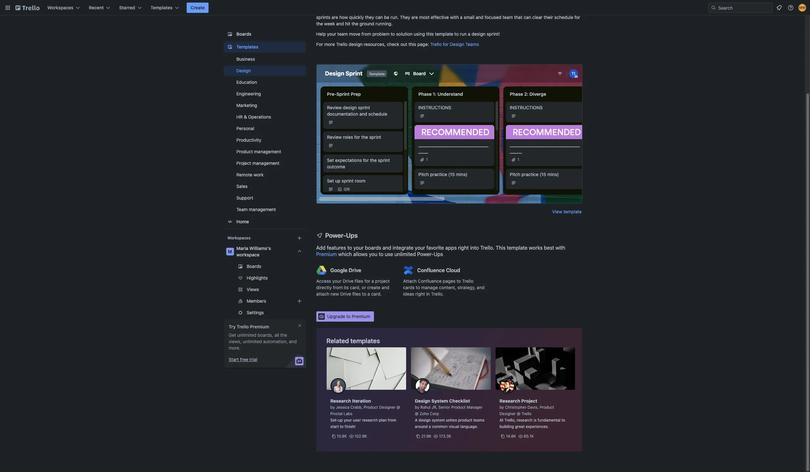Task type: describe. For each thing, give the bounding box(es) containing it.
workspace
[[236, 252, 260, 258]]

0 horizontal spatial power-
[[325, 232, 346, 240]]

a left card.
[[368, 292, 370, 297]]

members link
[[224, 297, 306, 307]]

ideas inside 'attach confluence pages to trello cards to manage content, strategy, and ideas right in trello.'
[[403, 292, 414, 297]]

iteration
[[352, 399, 371, 404]]

unlimited inside add features to your boards and integrate your favorite apps right into trello. this template works best with premium which allows you to use unlimited power-ups
[[395, 252, 416, 258]]

access
[[316, 279, 331, 284]]

boards for views
[[247, 264, 261, 269]]

management for team management
[[249, 207, 276, 212]]

ideate
[[403, 8, 416, 14]]

attach
[[316, 292, 329, 297]]

the
[[528, 8, 536, 14]]

a left small
[[460, 14, 463, 20]]

trello,
[[505, 419, 516, 423]]

get
[[229, 333, 236, 338]]

research for research iteration
[[330, 399, 351, 404]]

hr & operations
[[236, 114, 271, 120]]

from inside access your drive files for a project directly from its card, or create and attach new drive files to a card.
[[333, 285, 343, 291]]

and down how
[[336, 21, 344, 26]]

the inside "try trello premium get unlimited boards, all the views, unlimited automation, and more."
[[280, 333, 287, 338]]

use
[[385, 252, 393, 258]]

@ for research project
[[517, 412, 521, 417]]

content,
[[439, 285, 456, 291]]

effective
[[431, 14, 449, 20]]

start
[[330, 425, 339, 430]]

work
[[254, 172, 264, 178]]

remote work link
[[224, 170, 306, 180]]

and inside add features to your boards and integrate your favorite apps right into trello. this template works best with premium which allows you to use unlimited power-ups
[[383, 245, 391, 251]]

sprint!
[[487, 31, 500, 37]]

out inside the a design sprint is a week-long process to ideate on early concepts and test ideas out with customers. the major value of design sprints are how quickly they can be run. they are most effective with a small and focused team that can clear their schedule for the week and hit the ground running.
[[486, 8, 493, 14]]

recent button
[[85, 3, 114, 13]]

from inside research iteration by jessica crabb, product designer @ pivotal labs set-up your user research plan from start to finish!
[[388, 419, 396, 423]]

more.
[[229, 346, 241, 351]]

1 vertical spatial this
[[409, 42, 416, 47]]

with for trello.
[[556, 245, 566, 251]]

2 are from the left
[[412, 14, 418, 20]]

boards,
[[258, 333, 273, 338]]

1 horizontal spatial this
[[426, 31, 434, 37]]

access your drive files for a project directly from its card, or create and attach new drive files to a card.
[[316, 279, 390, 297]]

team inside the a design sprint is a week-long process to ideate on early concepts and test ideas out with customers. the major value of design sprints are how quickly they can be run. they are most effective with a small and focused team that can clear their schedule for the week and hit the ground running.
[[503, 14, 513, 20]]

&
[[244, 114, 247, 120]]

members
[[247, 299, 266, 304]]

21.9k
[[422, 435, 432, 439]]

on
[[417, 8, 422, 14]]

Search field
[[709, 3, 773, 13]]

right inside add features to your boards and integrate your favorite apps right into trello. this template works best with premium which allows you to use unlimited power-ups
[[458, 245, 469, 251]]

their
[[544, 14, 553, 20]]

to left use
[[379, 252, 384, 258]]

pivotal
[[330, 412, 343, 417]]

@ for research iteration
[[397, 406, 400, 410]]

a inside design system checklist by rahul jr, senior product manager @ zoho corp a design system unites product teams around a common visual language.
[[429, 425, 431, 430]]

create
[[191, 5, 205, 10]]

add features to your boards and integrate your favorite apps right into trello. this template works best with premium which allows you to use unlimited power-ups
[[316, 245, 566, 258]]

boards for home
[[236, 31, 251, 37]]

design for design
[[236, 68, 251, 73]]

cloud
[[446, 268, 460, 274]]

product inside design system checklist by rahul jr, senior product manager @ zoho corp a design system unites product teams around a common visual language.
[[451, 406, 466, 410]]

create
[[367, 285, 380, 291]]

solution
[[396, 31, 413, 37]]

education link
[[224, 77, 306, 88]]

trello. inside add features to your boards and integrate your favorite apps right into trello. this template works best with premium which allows you to use unlimited power-ups
[[480, 245, 495, 251]]

sales
[[236, 184, 248, 189]]

personal link
[[224, 124, 306, 134]]

rahul jr, senior product manager @ zoho corp image
[[415, 379, 431, 394]]

to up check
[[391, 31, 395, 37]]

your inside access your drive files for a project directly from its card, or create and attach new drive files to a card.
[[332, 279, 342, 284]]

value
[[550, 8, 561, 14]]

research inside research iteration by jessica crabb, product designer @ pivotal labs set-up your user research plan from start to finish!
[[362, 419, 378, 423]]

team management
[[236, 207, 276, 212]]

switch to… image
[[5, 5, 11, 11]]

views,
[[229, 339, 242, 345]]

home image
[[226, 218, 234, 226]]

boards link for home
[[224, 28, 306, 40]]

senior
[[439, 406, 450, 410]]

check
[[387, 42, 399, 47]]

week
[[324, 21, 335, 26]]

to inside the a design sprint is a week-long process to ideate on early concepts and test ideas out with customers. the major value of design sprints are how quickly they can be run. they are most effective with a small and focused team that can clear their schedule for the week and hit the ground running.
[[398, 8, 402, 14]]

0 vertical spatial confluence
[[417, 268, 445, 274]]

recent
[[89, 5, 104, 10]]

and left test
[[455, 8, 463, 14]]

productivity
[[236, 137, 261, 143]]

for inside the a design sprint is a week-long process to ideate on early concepts and test ideas out with customers. the major value of design sprints are how quickly they can be run. they are most effective with a small and focused team that can clear their schedule for the week and hit the ground running.
[[575, 14, 580, 20]]

a inside the a design sprint is a week-long process to ideate on early concepts and test ideas out with customers. the major value of design sprints are how quickly they can be run. they are most effective with a small and focused team that can clear their schedule for the week and hit the ground running.
[[316, 8, 319, 14]]

@ inside design system checklist by rahul jr, senior product manager @ zoho corp a design system unites product teams around a common visual language.
[[415, 412, 419, 417]]

open information menu image
[[788, 5, 794, 11]]

starred button
[[115, 3, 145, 13]]

templates inside templates dropdown button
[[151, 5, 173, 10]]

maria williams's workspace
[[236, 246, 271, 258]]

focused
[[485, 14, 502, 20]]

most
[[419, 14, 430, 20]]

your down the "week"
[[327, 31, 336, 37]]

or
[[362, 285, 366, 291]]

start free trial button
[[229, 357, 257, 363]]

0 notifications image
[[776, 4, 783, 12]]

fundamental
[[538, 419, 561, 423]]

remote work
[[236, 172, 264, 178]]

early
[[424, 8, 434, 14]]

highlights
[[247, 276, 268, 281]]

move
[[349, 31, 360, 37]]

engineering
[[236, 91, 261, 97]]

to inside access your drive files for a project directly from its card, or create and attach new drive files to a card.
[[362, 292, 366, 297]]

design right of
[[568, 8, 582, 14]]

research for research project
[[500, 399, 520, 404]]

1 vertical spatial drive
[[343, 279, 354, 284]]

views link
[[224, 285, 306, 295]]

to left run
[[455, 31, 459, 37]]

customers.
[[504, 8, 527, 14]]

1 horizontal spatial from
[[362, 31, 371, 37]]

power-ups
[[325, 232, 358, 240]]

1 vertical spatial team
[[338, 31, 348, 37]]

all
[[275, 333, 279, 338]]

templates inside templates link
[[236, 44, 258, 50]]

concepts
[[435, 8, 454, 14]]

template inside add features to your boards and integrate your favorite apps right into trello. this template works best with premium which allows you to use unlimited power-ups
[[507, 245, 528, 251]]

1 horizontal spatial the
[[316, 21, 323, 26]]

zoho
[[420, 412, 429, 417]]

new
[[331, 292, 339, 297]]

ground
[[360, 21, 374, 26]]

for
[[316, 42, 323, 47]]

trello. inside 'attach confluence pages to trello cards to manage content, strategy, and ideas right in trello.'
[[431, 292, 444, 297]]

great
[[515, 425, 525, 430]]

1 vertical spatial unlimited
[[237, 333, 256, 338]]

premium link
[[316, 252, 337, 258]]

0 vertical spatial files
[[355, 279, 363, 284]]

1 can from the left
[[376, 14, 383, 20]]

templates button
[[147, 3, 183, 13]]

at
[[500, 419, 504, 423]]

ups inside add features to your boards and integrate your favorite apps right into trello. this template works best with premium which allows you to use unlimited power-ups
[[434, 252, 443, 258]]

your inside research iteration by jessica crabb, product designer @ pivotal labs set-up your user research plan from start to finish!
[[344, 419, 352, 423]]

designer for research iteration
[[379, 406, 396, 410]]

building
[[500, 425, 514, 430]]

add image
[[296, 298, 303, 306]]

manager
[[467, 406, 483, 410]]

2 horizontal spatial the
[[352, 21, 358, 26]]

visual
[[449, 425, 459, 430]]

173.3k
[[439, 435, 451, 439]]

apps
[[445, 245, 457, 251]]

to up which at the bottom of the page
[[347, 245, 352, 251]]

research inside research project by christopher davis, product designer @ trello at trello, research is fundamental to building great experiences.
[[517, 419, 533, 423]]

by for research project
[[500, 406, 504, 410]]

research iteration by jessica crabb, product designer @ pivotal labs set-up your user research plan from start to finish!
[[330, 399, 400, 430]]

google drive
[[330, 268, 361, 274]]

maria williams (mariawilliams94) image
[[799, 4, 807, 12]]

trello right more
[[336, 42, 348, 47]]

try
[[229, 325, 236, 330]]

board image
[[226, 30, 234, 38]]

views
[[247, 287, 259, 293]]

related
[[327, 338, 349, 345]]



Task type: locate. For each thing, give the bounding box(es) containing it.
team
[[236, 207, 248, 212]]

2 research from the left
[[517, 419, 533, 423]]

experiences.
[[526, 425, 549, 430]]

1 vertical spatial project
[[522, 399, 537, 404]]

its
[[344, 285, 349, 291]]

workspaces button
[[43, 3, 84, 13]]

trello. right in
[[431, 292, 444, 297]]

0 horizontal spatial the
[[280, 333, 287, 338]]

0 horizontal spatial can
[[376, 14, 383, 20]]

small
[[464, 14, 475, 20]]

hr & operations link
[[224, 112, 306, 122]]

2 horizontal spatial design
[[450, 42, 464, 47]]

right left in
[[416, 292, 425, 297]]

1 research from the left
[[330, 399, 351, 404]]

checklist
[[449, 399, 470, 404]]

1 horizontal spatial premium
[[316, 252, 337, 258]]

1 horizontal spatial templates
[[236, 44, 258, 50]]

management for project management
[[252, 161, 280, 166]]

your
[[327, 31, 336, 37], [354, 245, 364, 251], [415, 245, 425, 251], [332, 279, 342, 284], [344, 419, 352, 423]]

0 vertical spatial management
[[254, 149, 281, 155]]

ideas right test
[[473, 8, 485, 14]]

0 vertical spatial drive
[[349, 268, 361, 274]]

1 vertical spatial boards link
[[224, 262, 306, 272]]

with right best at the bottom right of the page
[[556, 245, 566, 251]]

product management
[[236, 149, 281, 155]]

0 vertical spatial with
[[494, 8, 502, 14]]

templates right starred "popup button"
[[151, 5, 173, 10]]

2 vertical spatial unlimited
[[243, 339, 262, 345]]

run.
[[391, 14, 399, 20]]

0 vertical spatial boards link
[[224, 28, 306, 40]]

0 vertical spatial premium
[[316, 252, 337, 258]]

they
[[365, 14, 374, 20]]

and inside access your drive files for a project directly from its card, or create and attach new drive files to a card.
[[382, 285, 389, 291]]

plan
[[379, 419, 387, 423]]

from down "ground"
[[362, 31, 371, 37]]

template right 'view' on the right
[[564, 209, 582, 215]]

boards right board image
[[236, 31, 251, 37]]

integrate
[[393, 245, 414, 251]]

research up great
[[517, 419, 533, 423]]

template up the trello for design teams 'link'
[[435, 31, 453, 37]]

by for research iteration
[[330, 406, 335, 410]]

2 vertical spatial drive
[[340, 292, 351, 297]]

the down sprints at the top
[[316, 21, 323, 26]]

productivity link
[[224, 135, 306, 146]]

1 vertical spatial boards
[[247, 264, 261, 269]]

0 vertical spatial project
[[236, 161, 251, 166]]

boards link
[[224, 28, 306, 40], [224, 262, 306, 272]]

design down business
[[236, 68, 251, 73]]

can left be
[[376, 14, 383, 20]]

0 vertical spatial is
[[349, 8, 352, 14]]

management
[[254, 149, 281, 155], [252, 161, 280, 166], [249, 207, 276, 212]]

rahul
[[421, 406, 431, 410]]

2 horizontal spatial by
[[500, 406, 504, 410]]

0 horizontal spatial with
[[450, 14, 459, 20]]

1 horizontal spatial ideas
[[473, 8, 485, 14]]

ups up features
[[346, 232, 358, 240]]

to right cards
[[416, 285, 420, 291]]

@ down christopher
[[517, 412, 521, 417]]

attach confluence pages to trello cards to manage content, strategy, and ideas right in trello.
[[403, 279, 485, 297]]

0 vertical spatial template
[[435, 31, 453, 37]]

0 vertical spatial workspaces
[[47, 5, 73, 10]]

operations
[[248, 114, 271, 120]]

hr
[[236, 114, 243, 120]]

1 vertical spatial templates
[[236, 44, 258, 50]]

14.8k
[[506, 435, 516, 439]]

design inside design system checklist by rahul jr, senior product manager @ zoho corp a design system unites product teams around a common visual language.
[[419, 419, 431, 423]]

settings
[[247, 310, 264, 316]]

sales link
[[224, 182, 306, 192]]

boards link up highlights link
[[224, 262, 306, 272]]

1 horizontal spatial by
[[415, 406, 420, 410]]

2 horizontal spatial from
[[388, 419, 396, 423]]

1 vertical spatial ideas
[[403, 292, 414, 297]]

research
[[362, 419, 378, 423], [517, 419, 533, 423]]

for right schedule
[[575, 14, 580, 20]]

upgrade to premium link
[[316, 312, 374, 322]]

0 horizontal spatial workspaces
[[47, 5, 73, 10]]

are up the "week"
[[332, 14, 338, 20]]

personal
[[236, 126, 254, 131]]

workspaces inside workspaces dropdown button
[[47, 5, 73, 10]]

0 vertical spatial right
[[458, 245, 469, 251]]

research inside research iteration by jessica crabb, product designer @ pivotal labs set-up your user research plan from start to finish!
[[330, 399, 351, 404]]

template board image
[[226, 43, 234, 51]]

long
[[370, 8, 379, 14]]

and right strategy,
[[477, 285, 485, 291]]

confluence
[[417, 268, 445, 274], [418, 279, 442, 284]]

1 boards link from the top
[[224, 28, 306, 40]]

up
[[338, 419, 343, 423]]

upgrade
[[327, 314, 345, 320]]

product down checklist
[[451, 406, 466, 410]]

2 by from the left
[[415, 406, 420, 410]]

trello inside 'attach confluence pages to trello cards to manage content, strategy, and ideas right in trello.'
[[462, 279, 474, 284]]

a
[[353, 8, 356, 14], [460, 14, 463, 20], [468, 31, 471, 37], [372, 279, 374, 284], [368, 292, 370, 297], [429, 425, 431, 430]]

premium down add
[[316, 252, 337, 258]]

2 vertical spatial with
[[556, 245, 566, 251]]

to right pages
[[457, 279, 461, 284]]

0 vertical spatial out
[[486, 8, 493, 14]]

with for concepts
[[494, 8, 502, 14]]

1 vertical spatial management
[[252, 161, 280, 166]]

product up fundamental
[[540, 406, 554, 410]]

0 horizontal spatial ideas
[[403, 292, 414, 297]]

0 horizontal spatial by
[[330, 406, 335, 410]]

business link
[[224, 54, 306, 64]]

1 vertical spatial files
[[352, 292, 361, 297]]

premium up the boards,
[[250, 325, 269, 330]]

1 horizontal spatial for
[[443, 42, 449, 47]]

start
[[229, 357, 239, 363]]

boards up highlights
[[247, 264, 261, 269]]

product management link
[[224, 147, 306, 157]]

1 horizontal spatial designer
[[500, 412, 516, 417]]

free
[[240, 357, 248, 363]]

can down the
[[524, 14, 531, 20]]

1 vertical spatial out
[[401, 42, 407, 47]]

1 vertical spatial designer
[[500, 412, 516, 417]]

files down the card,
[[352, 292, 361, 297]]

trello down davis,
[[522, 412, 532, 417]]

0 horizontal spatial @
[[397, 406, 400, 410]]

your left favorite
[[415, 245, 425, 251]]

ideas down cards
[[403, 292, 414, 297]]

a design sprint is a week-long process to ideate on early concepts and test ideas out with customers. the major value of design sprints are how quickly they can be run. they are most effective with a small and focused team that can clear their schedule for the week and hit the ground running.
[[316, 8, 582, 26]]

design inside design link
[[236, 68, 251, 73]]

by inside research project by christopher davis, product designer @ trello at trello, research is fundamental to building great experiences.
[[500, 406, 504, 410]]

favorite
[[427, 245, 444, 251]]

product down productivity
[[236, 149, 253, 155]]

0 vertical spatial ideas
[[473, 8, 485, 14]]

running.
[[376, 21, 393, 26]]

2 vertical spatial template
[[507, 245, 528, 251]]

premium for upgrade to premium
[[352, 314, 370, 320]]

create a workspace image
[[296, 235, 303, 242]]

1 vertical spatial template
[[564, 209, 582, 215]]

out up focused
[[486, 8, 493, 14]]

1 vertical spatial from
[[333, 285, 343, 291]]

allows
[[353, 252, 368, 258]]

0 horizontal spatial research
[[362, 419, 378, 423]]

a right run
[[468, 31, 471, 37]]

1 research from the left
[[362, 419, 378, 423]]

is right sprint
[[349, 8, 352, 14]]

right left into
[[458, 245, 469, 251]]

a up create
[[372, 279, 374, 284]]

related templates
[[327, 338, 380, 345]]

2 horizontal spatial template
[[564, 209, 582, 215]]

template right this at the right of page
[[507, 245, 528, 251]]

0 vertical spatial design
[[450, 42, 464, 47]]

jessica crabb, product designer @ pivotal labs image
[[330, 379, 346, 394]]

for right page:
[[443, 42, 449, 47]]

1 horizontal spatial template
[[507, 245, 528, 251]]

for
[[575, 14, 580, 20], [443, 42, 449, 47], [365, 279, 370, 284]]

1 vertical spatial design
[[236, 68, 251, 73]]

jr,
[[432, 406, 438, 410]]

a up "around"
[[415, 419, 418, 423]]

1 are from the left
[[332, 14, 338, 20]]

1 vertical spatial power-
[[417, 252, 434, 258]]

0 vertical spatial a
[[316, 8, 319, 14]]

2 vertical spatial for
[[365, 279, 370, 284]]

are
[[332, 14, 338, 20], [412, 14, 418, 20]]

is inside the a design sprint is a week-long process to ideate on early concepts and test ideas out with customers. the major value of design sprints are how quickly they can be run. they are most effective with a small and focused team that can clear their schedule for the week and hit the ground running.
[[349, 8, 352, 14]]

unlimited down "integrate"
[[395, 252, 416, 258]]

0 horizontal spatial out
[[401, 42, 407, 47]]

user
[[353, 419, 361, 423]]

product down iteration
[[364, 406, 378, 410]]

confluence inside 'attach confluence pages to trello cards to manage content, strategy, and ideas right in trello.'
[[418, 279, 442, 284]]

to right upgrade
[[347, 314, 351, 320]]

3 by from the left
[[500, 406, 504, 410]]

from right plan
[[388, 419, 396, 423]]

1 vertical spatial with
[[450, 14, 459, 20]]

0 vertical spatial boards
[[236, 31, 251, 37]]

1 horizontal spatial project
[[522, 399, 537, 404]]

1 vertical spatial for
[[443, 42, 449, 47]]

card.
[[371, 292, 382, 297]]

common
[[432, 425, 448, 430]]

trello. right into
[[480, 245, 495, 251]]

they
[[400, 14, 410, 20]]

power- up features
[[325, 232, 346, 240]]

a inside design system checklist by rahul jr, senior product manager @ zoho corp a design system unites product teams around a common visual language.
[[415, 419, 418, 423]]

1 vertical spatial workspaces
[[227, 236, 251, 241]]

power- inside add features to your boards and integrate your favorite apps right into trello. this template works best with premium which allows you to use unlimited power-ups
[[417, 252, 434, 258]]

1 horizontal spatial workspaces
[[227, 236, 251, 241]]

2 research from the left
[[500, 399, 520, 404]]

design inside design system checklist by rahul jr, senior product manager @ zoho corp a design system unites product teams around a common visual language.
[[415, 399, 430, 404]]

to down or
[[362, 292, 366, 297]]

a right "around"
[[429, 425, 431, 430]]

2 horizontal spatial @
[[517, 412, 521, 417]]

designer for research project
[[500, 412, 516, 417]]

marketing
[[236, 103, 257, 108]]

unlimited down the boards,
[[243, 339, 262, 345]]

0 vertical spatial power-
[[325, 232, 346, 240]]

drive right google
[[349, 268, 361, 274]]

project up davis,
[[522, 399, 537, 404]]

ups down favorite
[[434, 252, 443, 258]]

with up focused
[[494, 8, 502, 14]]

1 horizontal spatial are
[[412, 14, 418, 20]]

create button
[[187, 3, 209, 13]]

the right all
[[280, 333, 287, 338]]

using
[[414, 31, 425, 37]]

premium inside add features to your boards and integrate your favorite apps right into trello. this template works best with premium which allows you to use unlimited power-ups
[[316, 252, 337, 258]]

management down productivity link
[[254, 149, 281, 155]]

from up new
[[333, 285, 343, 291]]

trello inside "try trello premium get unlimited boards, all the views, unlimited automation, and more."
[[237, 325, 249, 330]]

0 horizontal spatial a
[[316, 8, 319, 14]]

design up "teams" at the right of page
[[472, 31, 486, 37]]

1 horizontal spatial can
[[524, 14, 531, 20]]

your up allows
[[354, 245, 364, 251]]

1 horizontal spatial power-
[[417, 252, 434, 258]]

design up "rahul"
[[415, 399, 430, 404]]

design link
[[224, 66, 306, 76]]

that
[[514, 14, 523, 20]]

2 can from the left
[[524, 14, 531, 20]]

1 horizontal spatial @
[[415, 412, 419, 417]]

engineering link
[[224, 89, 306, 99]]

premium for try trello premium get unlimited boards, all the views, unlimited automation, and more.
[[250, 325, 269, 330]]

management for product management
[[254, 149, 281, 155]]

which
[[338, 252, 352, 258]]

for up or
[[365, 279, 370, 284]]

help your team move from problem to solution using this template to run a design sprint!
[[316, 31, 500, 37]]

trello
[[336, 42, 348, 47], [430, 42, 442, 47], [462, 279, 474, 284], [237, 325, 249, 330], [522, 412, 532, 417]]

1 horizontal spatial research
[[500, 399, 520, 404]]

features
[[327, 245, 346, 251]]

@ inside research iteration by jessica crabb, product designer @ pivotal labs set-up your user research plan from start to finish!
[[397, 406, 400, 410]]

and right small
[[476, 14, 484, 20]]

0 horizontal spatial for
[[365, 279, 370, 284]]

and right automation,
[[289, 339, 297, 345]]

management down product management link
[[252, 161, 280, 166]]

management down support 'link'
[[249, 207, 276, 212]]

power- down favorite
[[417, 252, 434, 258]]

your down labs
[[344, 419, 352, 423]]

0 vertical spatial ups
[[346, 232, 358, 240]]

and inside 'attach confluence pages to trello cards to manage content, strategy, and ideas right in trello.'
[[477, 285, 485, 291]]

and
[[455, 8, 463, 14], [476, 14, 484, 20], [336, 21, 344, 26], [383, 245, 391, 251], [382, 285, 389, 291], [477, 285, 485, 291], [289, 339, 297, 345]]

designer inside research iteration by jessica crabb, product designer @ pivotal labs set-up your user research plan from start to finish!
[[379, 406, 396, 410]]

williams's
[[249, 246, 271, 251]]

primary element
[[0, 0, 810, 15]]

sprint
[[336, 8, 348, 14]]

0 horizontal spatial template
[[435, 31, 453, 37]]

research up christopher
[[500, 399, 520, 404]]

design
[[321, 8, 334, 14], [568, 8, 582, 14], [472, 31, 486, 37], [349, 42, 363, 47], [419, 419, 431, 423]]

boards link for views
[[224, 262, 306, 272]]

2 horizontal spatial with
[[556, 245, 566, 251]]

trello inside research project by christopher davis, product designer @ trello at trello, research is fundamental to building great experiences.
[[522, 412, 532, 417]]

to up the 'run.'
[[398, 8, 402, 14]]

is inside research project by christopher davis, product designer @ trello at trello, research is fundamental to building great experiences.
[[534, 419, 537, 423]]

0 vertical spatial for
[[575, 14, 580, 20]]

set-
[[330, 419, 338, 423]]

0 vertical spatial team
[[503, 14, 513, 20]]

and inside "try trello premium get unlimited boards, all the views, unlimited automation, and more."
[[289, 339, 297, 345]]

1 vertical spatial ups
[[434, 252, 443, 258]]

1 vertical spatial premium
[[352, 314, 370, 320]]

@ inside research project by christopher davis, product designer @ trello at trello, research is fundamental to building great experiences.
[[517, 412, 521, 417]]

@ left zoho
[[415, 412, 419, 417]]

0 vertical spatial this
[[426, 31, 434, 37]]

to inside research iteration by jessica crabb, product designer @ pivotal labs set-up your user research plan from start to finish!
[[340, 425, 344, 430]]

this left page:
[[409, 42, 416, 47]]

maria
[[236, 246, 248, 251]]

with down "concepts"
[[450, 14, 459, 20]]

search image
[[711, 5, 716, 10]]

christopher davis, product designer @ trello image
[[500, 379, 515, 394]]

85.1k
[[524, 435, 534, 439]]

2 vertical spatial design
[[415, 399, 430, 404]]

to inside research project by christopher davis, product designer @ trello at trello, research is fundamental to building great experiences.
[[562, 419, 565, 423]]

design down move
[[349, 42, 363, 47]]

design up sprints at the top
[[321, 8, 334, 14]]

by inside design system checklist by rahul jr, senior product manager @ zoho corp a design system unites product teams around a common visual language.
[[415, 406, 420, 410]]

a
[[316, 8, 319, 14], [415, 419, 418, 423]]

product inside research iteration by jessica crabb, product designer @ pivotal labs set-up your user research plan from start to finish!
[[364, 406, 378, 410]]

for inside access your drive files for a project directly from its card, or create and attach new drive files to a card.
[[365, 279, 370, 284]]

designer inside research project by christopher davis, product designer @ trello at trello, research is fundamental to building great experiences.
[[500, 412, 516, 417]]

trial
[[250, 357, 257, 363]]

design
[[450, 42, 464, 47], [236, 68, 251, 73], [415, 399, 430, 404]]

design down run
[[450, 42, 464, 47]]

back to home image
[[15, 3, 40, 13]]

1 horizontal spatial design
[[415, 399, 430, 404]]

labs
[[344, 412, 353, 417]]

with inside add features to your boards and integrate your favorite apps right into trello. this template works best with premium which allows you to use unlimited power-ups
[[556, 245, 566, 251]]

ideas inside the a design sprint is a week-long process to ideate on early concepts and test ideas out with customers. the major value of design sprints are how quickly they can be run. they are most effective with a small and focused team that can clear their schedule for the week and hit the ground running.
[[473, 8, 485, 14]]

premium right upgrade
[[352, 314, 370, 320]]

test
[[464, 8, 472, 14]]

boards
[[365, 245, 381, 251]]

schedule
[[555, 14, 573, 20]]

2 vertical spatial management
[[249, 207, 276, 212]]

research inside research project by christopher davis, product designer @ trello at trello, research is fundamental to building great experiences.
[[500, 399, 520, 404]]

is up experiences.
[[534, 419, 537, 423]]

0 vertical spatial designer
[[379, 406, 396, 410]]

davis,
[[528, 406, 539, 410]]

help
[[316, 31, 326, 37]]

view template
[[552, 209, 582, 215]]

boards link up templates link
[[224, 28, 306, 40]]

by inside research iteration by jessica crabb, product designer @ pivotal labs set-up your user research plan from start to finish!
[[330, 406, 335, 410]]

project up remote at the top of the page
[[236, 161, 251, 166]]

0 horizontal spatial trello.
[[431, 292, 444, 297]]

to inside upgrade to premium link
[[347, 314, 351, 320]]

for more trello design resources, check out this page: trello for design teams
[[316, 42, 479, 47]]

finish!
[[345, 425, 356, 430]]

the down quickly
[[352, 21, 358, 26]]

are down "on"
[[412, 14, 418, 20]]

trello right page:
[[430, 42, 442, 47]]

files up the card,
[[355, 279, 363, 284]]

1 by from the left
[[330, 406, 335, 410]]

week-
[[357, 8, 370, 14]]

and down project on the left bottom
[[382, 285, 389, 291]]

0 horizontal spatial team
[[338, 31, 348, 37]]

project inside research project by christopher davis, product designer @ trello at trello, research is fundamental to building great experiences.
[[522, 399, 537, 404]]

design for design system checklist by rahul jr, senior product manager @ zoho corp a design system unites product teams around a common visual language.
[[415, 399, 430, 404]]

product inside research project by christopher davis, product designer @ trello at trello, research is fundamental to building great experiences.
[[540, 406, 554, 410]]

0 horizontal spatial from
[[333, 285, 343, 291]]

design down zoho
[[419, 419, 431, 423]]

out down solution
[[401, 42, 407, 47]]

best
[[544, 245, 554, 251]]

right inside 'attach confluence pages to trello cards to manage content, strategy, and ideas right in trello.'
[[416, 292, 425, 297]]

a up quickly
[[353, 8, 356, 14]]

templates up business
[[236, 44, 258, 50]]

1 horizontal spatial research
[[517, 419, 533, 423]]

a up sprints at the top
[[316, 8, 319, 14]]

0 horizontal spatial right
[[416, 292, 425, 297]]

premium inside "try trello premium get unlimited boards, all the views, unlimited automation, and more."
[[250, 325, 269, 330]]

2 vertical spatial from
[[388, 419, 396, 423]]

1 horizontal spatial is
[[534, 419, 537, 423]]

project
[[236, 161, 251, 166], [522, 399, 537, 404]]

trello up strategy,
[[462, 279, 474, 284]]

directly
[[316, 285, 332, 291]]

manage
[[421, 285, 438, 291]]

0 vertical spatial from
[[362, 31, 371, 37]]

drive down its
[[340, 292, 351, 297]]

by left "rahul"
[[415, 406, 420, 410]]

1 vertical spatial a
[[415, 419, 418, 423]]

crabb,
[[351, 406, 363, 410]]

major
[[537, 8, 549, 14]]

1 vertical spatial confluence
[[418, 279, 442, 284]]

research project by christopher davis, product designer @ trello at trello, research is fundamental to building great experiences.
[[500, 399, 565, 430]]

templates
[[151, 5, 173, 10], [236, 44, 258, 50]]

0 vertical spatial trello.
[[480, 245, 495, 251]]

language.
[[460, 425, 478, 430]]

0 horizontal spatial is
[[349, 8, 352, 14]]

2 horizontal spatial premium
[[352, 314, 370, 320]]

2 boards link from the top
[[224, 262, 306, 272]]

1 vertical spatial is
[[534, 419, 537, 423]]

0 horizontal spatial project
[[236, 161, 251, 166]]



Task type: vqa. For each thing, say whether or not it's contained in the screenshot.


